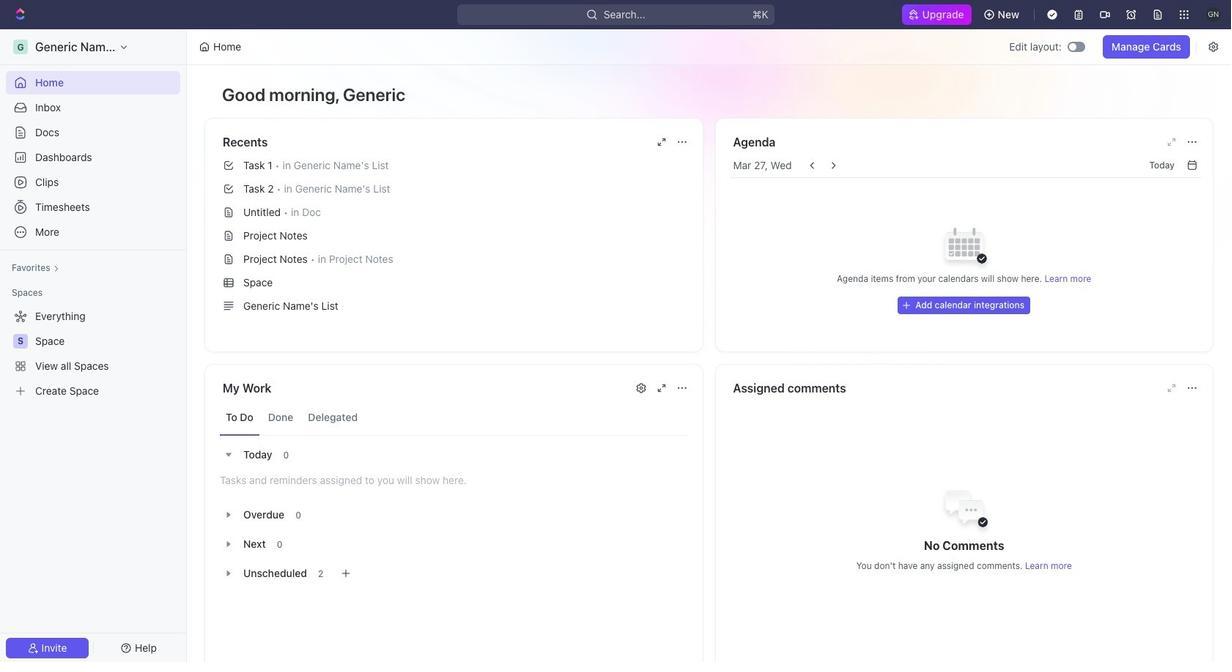 Task type: describe. For each thing, give the bounding box(es) containing it.
space, , element
[[13, 334, 28, 349]]

sidebar navigation
[[0, 29, 190, 663]]



Task type: locate. For each thing, give the bounding box(es) containing it.
generic name's workspace, , element
[[13, 40, 28, 54]]

tree
[[6, 305, 180, 403]]

tree inside 'sidebar' navigation
[[6, 305, 180, 403]]

tab list
[[220, 400, 688, 436]]



Task type: vqa. For each thing, say whether or not it's contained in the screenshot.
the PostSale
no



